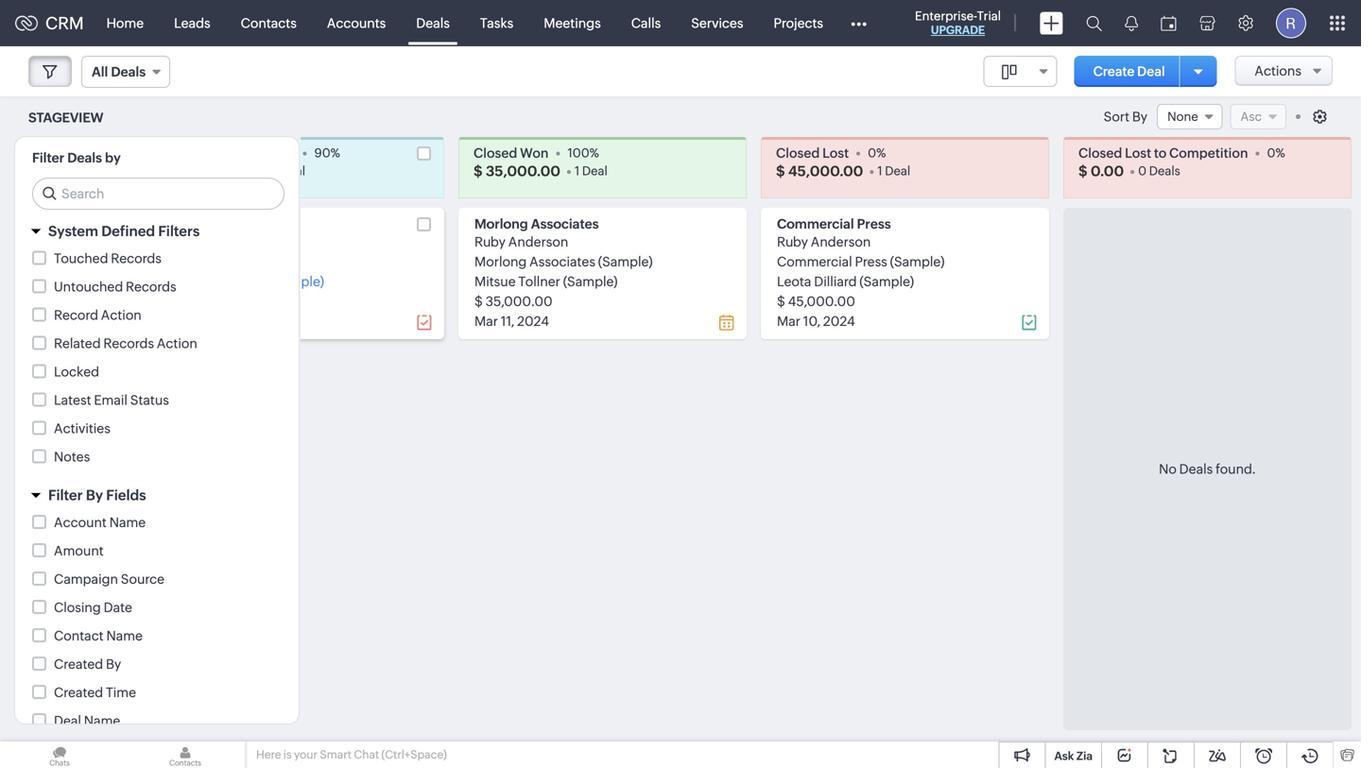 Task type: locate. For each thing, give the bounding box(es) containing it.
action down 70,000.00
[[157, 336, 197, 351]]

1 vertical spatial records
[[126, 279, 176, 294]]

size image
[[1002, 63, 1017, 80]]

4 % from the left
[[1276, 146, 1285, 160]]

2 commercial from the top
[[777, 254, 852, 269]]

activities
[[54, 421, 110, 436]]

upgrade
[[931, 24, 985, 36]]

record
[[54, 308, 98, 323]]

45,000.00 down the closed lost
[[788, 163, 863, 179]]

ruby up leota
[[777, 234, 808, 250]]

10,
[[803, 314, 821, 329]]

morlong down $ 35,000.00 at top
[[475, 216, 528, 232]]

$ 0.00
[[1079, 163, 1124, 179]]

anderson inside morlong associates ruby anderson morlong associates (sample) mitsue tollner (sample) $ 35,000.00 mar 11, 2024
[[508, 234, 568, 250]]

1 down 100
[[575, 164, 580, 178]]

0 horizontal spatial closed
[[474, 146, 517, 161]]

filter down stageview
[[32, 150, 64, 165]]

ask
[[1054, 750, 1074, 763]]

action up related records action
[[101, 308, 142, 323]]

0 vertical spatial created
[[54, 657, 103, 672]]

mar left 11,
[[475, 314, 498, 329]]

1 vertical spatial by
[[86, 487, 103, 504]]

90
[[314, 146, 331, 160]]

2 created from the top
[[54, 685, 103, 700]]

mitsue tollner (sample) link
[[475, 274, 618, 289]]

calendar image
[[1161, 16, 1177, 31]]

press
[[857, 216, 891, 232], [855, 254, 887, 269]]

deal up chats image
[[54, 714, 81, 729]]

ruby up mitsue
[[475, 234, 506, 250]]

all
[[92, 64, 108, 79]]

2 35,000.00 from the top
[[486, 294, 553, 309]]

status
[[130, 393, 169, 408]]

mar left 10,
[[777, 314, 801, 329]]

2 closed from the left
[[776, 146, 820, 161]]

0 horizontal spatial lost
[[822, 146, 849, 161]]

contacts image
[[126, 742, 245, 769]]

action
[[101, 308, 142, 323], [157, 336, 197, 351]]

0 vertical spatial filter
[[32, 150, 64, 165]]

0 % right competition
[[1267, 146, 1285, 160]]

2024 right 11,
[[517, 314, 549, 329]]

ruby inside commercial press ruby anderson commercial press (sample) leota dilliard (sample) $ 45,000.00 mar 10, 2024
[[777, 234, 808, 250]]

None field
[[984, 56, 1058, 87]]

amount
[[54, 544, 104, 559]]

filters
[[158, 223, 200, 240]]

(sample) right morasca
[[270, 274, 324, 289]]

name down fields
[[109, 515, 146, 530]]

$ down mitsue
[[475, 294, 483, 309]]

2 mar from the left
[[777, 314, 801, 329]]

0 horizontal spatial 1 deal
[[575, 164, 608, 178]]

name down date
[[106, 629, 143, 644]]

signals image
[[1125, 15, 1138, 31]]

meetings link
[[529, 0, 616, 46]]

0 horizontal spatial by
[[86, 487, 103, 504]]

2024 right 10,
[[823, 314, 855, 329]]

deals right no in the bottom of the page
[[1179, 462, 1213, 477]]

home
[[106, 16, 144, 31]]

services link
[[676, 0, 759, 46]]

deal
[[1137, 64, 1165, 79], [582, 164, 608, 178], [885, 164, 910, 178], [54, 714, 81, 729]]

2 2024 from the left
[[823, 314, 855, 329]]

simon morasca (sample) $ 70,000.00
[[172, 274, 324, 309]]

2 anderson from the left
[[811, 234, 871, 250]]

related records action
[[54, 336, 197, 351]]

filter for filter deals by
[[32, 150, 64, 165]]

here
[[256, 749, 281, 761]]

35,000.00 down won
[[486, 163, 561, 179]]

deals for filter deals by
[[67, 150, 102, 165]]

system defined filters
[[48, 223, 200, 240]]

2 1 from the left
[[878, 164, 883, 178]]

1 vertical spatial 45,000.00
[[788, 294, 855, 309]]

associates up 'morlong associates (sample)' link
[[531, 216, 599, 232]]

3 % from the left
[[876, 146, 886, 160]]

0 horizontal spatial 1
[[575, 164, 580, 178]]

name for account name
[[109, 515, 146, 530]]

1 horizontal spatial ruby
[[777, 234, 808, 250]]

deals for 0 deals
[[1149, 164, 1180, 178]]

1 horizontal spatial by
[[106, 657, 121, 672]]

smart
[[320, 749, 352, 761]]

1 vertical spatial filter
[[48, 487, 83, 504]]

by
[[105, 150, 121, 165]]

system
[[48, 223, 98, 240]]

records
[[111, 251, 162, 266], [126, 279, 176, 294], [103, 336, 154, 351]]

won
[[520, 146, 549, 161]]

filter up account
[[48, 487, 83, 504]]

$ down closed won
[[474, 163, 483, 179]]

1 closed from the left
[[474, 146, 517, 161]]

filter inside dropdown button
[[48, 487, 83, 504]]

1 0 % from the left
[[868, 146, 886, 160]]

0 right the closed lost
[[868, 146, 876, 160]]

2 vertical spatial name
[[84, 714, 120, 729]]

filter for filter by fields
[[48, 487, 83, 504]]

records down record action
[[103, 336, 154, 351]]

2 45,000.00 from the top
[[788, 294, 855, 309]]

mar for 35,000.00
[[475, 314, 498, 329]]

$ down leota
[[777, 294, 785, 309]]

0 % right the closed lost
[[868, 146, 886, 160]]

2 % from the left
[[590, 146, 599, 160]]

1 anderson from the left
[[508, 234, 568, 250]]

2 1 deal from the left
[[878, 164, 910, 178]]

1 horizontal spatial 0
[[1138, 164, 1147, 178]]

morlong
[[475, 216, 528, 232], [475, 254, 527, 269]]

1 horizontal spatial mar
[[777, 314, 801, 329]]

mar for 45,000.00
[[777, 314, 801, 329]]

by inside dropdown button
[[86, 487, 103, 504]]

deals right all
[[111, 64, 146, 79]]

11,
[[501, 314, 515, 329]]

closed lost to competition
[[1079, 146, 1248, 161]]

logo image
[[15, 16, 38, 31]]

leota dilliard (sample) link
[[777, 274, 914, 289]]

commercial down $ 45,000.00
[[777, 216, 854, 232]]

services
[[691, 16, 743, 31]]

2 lost from the left
[[1125, 146, 1152, 161]]

records down defined
[[111, 251, 162, 266]]

0
[[868, 146, 876, 160], [1267, 146, 1276, 160], [1138, 164, 1147, 178]]

2 morlong from the top
[[475, 254, 527, 269]]

0 horizontal spatial mar
[[475, 314, 498, 329]]

create deal
[[1093, 64, 1165, 79]]

0 vertical spatial morlong
[[475, 216, 528, 232]]

anderson down morlong associates link
[[508, 234, 568, 250]]

account name
[[54, 515, 146, 530]]

0 horizontal spatial 0
[[868, 146, 876, 160]]

0 vertical spatial associates
[[531, 216, 599, 232]]

campaign source
[[54, 572, 164, 587]]

created down contact
[[54, 657, 103, 672]]

0 vertical spatial 35,000.00
[[486, 163, 561, 179]]

0 down closed lost to competition
[[1138, 164, 1147, 178]]

mar inside morlong associates ruby anderson morlong associates (sample) mitsue tollner (sample) $ 35,000.00 mar 11, 2024
[[475, 314, 498, 329]]

email
[[94, 393, 128, 408]]

1 morlong from the top
[[475, 216, 528, 232]]

deals left tasks
[[416, 16, 450, 31]]

45,000.00 inside commercial press ruby anderson commercial press (sample) leota dilliard (sample) $ 45,000.00 mar 10, 2024
[[788, 294, 855, 309]]

1 vertical spatial name
[[106, 629, 143, 644]]

1 % from the left
[[331, 146, 340, 160]]

% for $ 45,000.00
[[876, 146, 886, 160]]

0 for $ 0.00
[[1138, 164, 1147, 178]]

1 created from the top
[[54, 657, 103, 672]]

by up time
[[106, 657, 121, 672]]

2 0 % from the left
[[1267, 146, 1285, 160]]

competition
[[1169, 146, 1248, 161]]

mar inside commercial press ruby anderson commercial press (sample) leota dilliard (sample) $ 45,000.00 mar 10, 2024
[[777, 314, 801, 329]]

press up leota dilliard (sample) link
[[855, 254, 887, 269]]

closed up $ 35,000.00 at top
[[474, 146, 517, 161]]

2024 inside morlong associates ruby anderson morlong associates (sample) mitsue tollner (sample) $ 35,000.00 mar 11, 2024
[[517, 314, 549, 329]]

closing
[[54, 600, 101, 615]]

records down touched records
[[126, 279, 176, 294]]

commercial up leota
[[777, 254, 852, 269]]

1 deal
[[575, 164, 608, 178], [878, 164, 910, 178]]

morlong up mitsue
[[475, 254, 527, 269]]

no
[[1159, 462, 1177, 477]]

0 horizontal spatial 0 %
[[868, 146, 886, 160]]

2 vertical spatial by
[[106, 657, 121, 672]]

0 vertical spatial name
[[109, 515, 146, 530]]

deals left by
[[67, 150, 102, 165]]

1 vertical spatial commercial
[[777, 254, 852, 269]]

deals down closed lost to competition
[[1149, 164, 1180, 178]]

1 vertical spatial 35,000.00
[[486, 294, 553, 309]]

1 horizontal spatial 1 deal
[[878, 164, 910, 178]]

associates up mitsue tollner (sample) link
[[530, 254, 595, 269]]

1 vertical spatial action
[[157, 336, 197, 351]]

1 vertical spatial created
[[54, 685, 103, 700]]

lost
[[822, 146, 849, 161], [1125, 146, 1152, 161]]

1 deal for 45,000.00
[[878, 164, 910, 178]]

ruby inside morlong associates ruby anderson morlong associates (sample) mitsue tollner (sample) $ 35,000.00 mar 11, 2024
[[475, 234, 506, 250]]

0 right competition
[[1267, 146, 1276, 160]]

closed up $ 45,000.00
[[776, 146, 820, 161]]

1 1 from the left
[[575, 164, 580, 178]]

1 1 deal from the left
[[575, 164, 608, 178]]

anderson for $ 45,000.00
[[811, 234, 871, 250]]

name for contact name
[[106, 629, 143, 644]]

campaign
[[54, 572, 118, 587]]

ruby for 35,000.00
[[475, 234, 506, 250]]

1 mar from the left
[[475, 314, 498, 329]]

35,000.00 up 11,
[[486, 294, 553, 309]]

2024
[[517, 314, 549, 329], [823, 314, 855, 329]]

2 horizontal spatial closed
[[1079, 146, 1122, 161]]

Search text field
[[33, 179, 284, 209]]

1 horizontal spatial anderson
[[811, 234, 871, 250]]

90 %
[[314, 146, 340, 160]]

0 vertical spatial by
[[1132, 109, 1148, 124]]

commercial
[[777, 216, 854, 232], [777, 254, 852, 269]]

$ down simon
[[172, 294, 180, 309]]

1 lost from the left
[[822, 146, 849, 161]]

0 horizontal spatial anderson
[[508, 234, 568, 250]]

closed
[[474, 146, 517, 161], [776, 146, 820, 161], [1079, 146, 1122, 161]]

create menu image
[[1040, 12, 1063, 35]]

2 ruby from the left
[[777, 234, 808, 250]]

leads link
[[159, 0, 226, 46]]

anderson down 'commercial press' "link"
[[811, 234, 871, 250]]

name for deal name
[[84, 714, 120, 729]]

by
[[1132, 109, 1148, 124], [86, 487, 103, 504], [106, 657, 121, 672]]

deals link
[[401, 0, 465, 46]]

none
[[1168, 110, 1198, 124]]

deal name
[[54, 714, 120, 729]]

1 vertical spatial morlong
[[475, 254, 527, 269]]

2024 inside commercial press ruby anderson commercial press (sample) leota dilliard (sample) $ 45,000.00 mar 10, 2024
[[823, 314, 855, 329]]

Other Modules field
[[839, 8, 879, 38]]

deals inside 'all deals' field
[[111, 64, 146, 79]]

$ left 0.00
[[1079, 163, 1088, 179]]

lost up $ 45,000.00
[[822, 146, 849, 161]]

by right sort
[[1132, 109, 1148, 124]]

latest email status
[[54, 393, 169, 408]]

deals for no deals found.
[[1179, 462, 1213, 477]]

1 horizontal spatial closed
[[776, 146, 820, 161]]

deals inside deals link
[[416, 16, 450, 31]]

(sample) up mitsue tollner (sample) link
[[598, 254, 653, 269]]

0 % for 0.00
[[1267, 146, 1285, 160]]

projects link
[[759, 0, 839, 46]]

lost for $ 0.00
[[1125, 146, 1152, 161]]

deals
[[416, 16, 450, 31], [111, 64, 146, 79], [67, 150, 102, 165], [1149, 164, 1180, 178], [1179, 462, 1213, 477]]

0 horizontal spatial ruby
[[475, 234, 506, 250]]

0 horizontal spatial 2024
[[517, 314, 549, 329]]

1 deal down 100 %
[[575, 164, 608, 178]]

0 vertical spatial records
[[111, 251, 162, 266]]

1 deal right $ 45,000.00
[[878, 164, 910, 178]]

touched records
[[54, 251, 162, 266]]

1 right $ 45,000.00
[[878, 164, 883, 178]]

create
[[1093, 64, 1135, 79]]

1 horizontal spatial 2024
[[823, 314, 855, 329]]

closed won
[[474, 146, 549, 161]]

by up account name
[[86, 487, 103, 504]]

1 ruby from the left
[[475, 234, 506, 250]]

1 horizontal spatial 1
[[878, 164, 883, 178]]

closed up $ 0.00
[[1079, 146, 1122, 161]]

1 horizontal spatial 0 %
[[1267, 146, 1285, 160]]

2 vertical spatial records
[[103, 336, 154, 351]]

ask zia
[[1054, 750, 1093, 763]]

dilliard
[[814, 274, 857, 289]]

(sample) down 'morlong associates (sample)' link
[[563, 274, 618, 289]]

anderson inside commercial press ruby anderson commercial press (sample) leota dilliard (sample) $ 45,000.00 mar 10, 2024
[[811, 234, 871, 250]]

create deal button
[[1074, 56, 1184, 87]]

0 vertical spatial 45,000.00
[[788, 163, 863, 179]]

45,000.00 up 10,
[[788, 294, 855, 309]]

2 horizontal spatial 0
[[1267, 146, 1276, 160]]

created time
[[54, 685, 136, 700]]

related
[[54, 336, 101, 351]]

press up commercial press (sample) link
[[857, 216, 891, 232]]

name down created time
[[84, 714, 120, 729]]

created up deal name
[[54, 685, 103, 700]]

search image
[[1086, 15, 1102, 31]]

deal right create
[[1137, 64, 1165, 79]]

accounts link
[[312, 0, 401, 46]]

mar
[[475, 314, 498, 329], [777, 314, 801, 329]]

ruby
[[475, 234, 506, 250], [777, 234, 808, 250]]

0 vertical spatial commercial
[[777, 216, 854, 232]]

0 horizontal spatial action
[[101, 308, 142, 323]]

2 horizontal spatial by
[[1132, 109, 1148, 124]]

1 2024 from the left
[[517, 314, 549, 329]]

tollner
[[518, 274, 560, 289]]

anderson
[[508, 234, 568, 250], [811, 234, 871, 250]]

fields
[[106, 487, 146, 504]]

3 closed from the left
[[1079, 146, 1122, 161]]

lost left to
[[1125, 146, 1152, 161]]

created for created time
[[54, 685, 103, 700]]

1 horizontal spatial lost
[[1125, 146, 1152, 161]]



Task type: vqa. For each thing, say whether or not it's contained in the screenshot.
By to the middle
yes



Task type: describe. For each thing, give the bounding box(es) containing it.
all deals
[[92, 64, 146, 79]]

time
[[106, 685, 136, 700]]

closed for 35,000.00
[[474, 146, 517, 161]]

latest
[[54, 393, 91, 408]]

morlong associates (sample) link
[[475, 254, 653, 269]]

lost for $ 45,000.00
[[822, 146, 849, 161]]

touched
[[54, 251, 108, 266]]

here is your smart chat (ctrl+space)
[[256, 749, 447, 761]]

closing date
[[54, 600, 132, 615]]

filter by fields button
[[15, 479, 299, 512]]

(sample) inside simon morasca (sample) $ 70,000.00
[[270, 274, 324, 289]]

$ inside simon morasca (sample) $ 70,000.00
[[172, 294, 180, 309]]

calls
[[631, 16, 661, 31]]

2024 for $ 45,000.00
[[823, 314, 855, 329]]

system defined filters button
[[15, 215, 299, 248]]

zia
[[1077, 750, 1093, 763]]

filter deals by
[[32, 150, 121, 165]]

0 for closed lost
[[868, 146, 876, 160]]

closed for 0.00
[[1079, 146, 1122, 161]]

locked
[[54, 364, 99, 380]]

0 % for 45,000.00
[[868, 146, 886, 160]]

contacts
[[241, 16, 297, 31]]

leads
[[174, 16, 210, 31]]

mitsue
[[475, 274, 516, 289]]

tasks
[[480, 16, 514, 31]]

(ctrl+space)
[[381, 749, 447, 761]]

projects
[[774, 16, 823, 31]]

your
[[294, 749, 318, 761]]

crm link
[[15, 13, 84, 33]]

notes
[[54, 449, 90, 465]]

commercial press link
[[777, 216, 891, 232]]

$ inside morlong associates ruby anderson morlong associates (sample) mitsue tollner (sample) $ 35,000.00 mar 11, 2024
[[475, 294, 483, 309]]

2024 for $ 35,000.00
[[517, 314, 549, 329]]

100
[[568, 146, 590, 160]]

records for touched
[[111, 251, 162, 266]]

70,000.00
[[183, 294, 250, 309]]

no deals found.
[[1159, 462, 1256, 477]]

0.00
[[1091, 163, 1124, 179]]

1 45,000.00 from the top
[[788, 163, 863, 179]]

defined
[[101, 223, 155, 240]]

created by
[[54, 657, 121, 672]]

by for created
[[106, 657, 121, 672]]

deal down 100 %
[[582, 164, 608, 178]]

sort
[[1104, 109, 1130, 124]]

account
[[54, 515, 107, 530]]

$ inside commercial press ruby anderson commercial press (sample) leota dilliard (sample) $ 45,000.00 mar 10, 2024
[[777, 294, 785, 309]]

chats image
[[0, 742, 119, 769]]

0 deals
[[1138, 164, 1180, 178]]

morlong associates ruby anderson morlong associates (sample) mitsue tollner (sample) $ 35,000.00 mar 11, 2024
[[475, 216, 653, 329]]

by for filter
[[86, 487, 103, 504]]

date
[[104, 600, 132, 615]]

anderson for $ 35,000.00
[[508, 234, 568, 250]]

simon
[[172, 274, 212, 289]]

home link
[[91, 0, 159, 46]]

1 for $ 45,000.00
[[878, 164, 883, 178]]

actions
[[1255, 63, 1302, 78]]

record action
[[54, 308, 142, 323]]

100 %
[[568, 146, 599, 160]]

crm
[[45, 13, 84, 33]]

1 deal for 35,000.00
[[575, 164, 608, 178]]

signals element
[[1114, 0, 1149, 46]]

to
[[1154, 146, 1167, 161]]

$ down the closed lost
[[776, 163, 785, 179]]

1 for $ 35,000.00
[[575, 164, 580, 178]]

All Deals field
[[81, 56, 170, 88]]

35,000.00 inside morlong associates ruby anderson morlong associates (sample) mitsue tollner (sample) $ 35,000.00 mar 11, 2024
[[486, 294, 553, 309]]

deal inside button
[[1137, 64, 1165, 79]]

commercial press (sample) link
[[777, 254, 945, 269]]

$ 35,000.00
[[474, 163, 561, 179]]

enterprise-
[[915, 9, 977, 23]]

records for untouched
[[126, 279, 176, 294]]

profile image
[[1276, 8, 1306, 38]]

0 for closed lost to competition
[[1267, 146, 1276, 160]]

trial
[[977, 9, 1001, 23]]

by for sort
[[1132, 109, 1148, 124]]

search element
[[1075, 0, 1114, 46]]

None field
[[1157, 104, 1223, 130]]

(sample) up leota dilliard (sample) link
[[890, 254, 945, 269]]

meetings
[[544, 16, 601, 31]]

leota
[[777, 274, 811, 289]]

(sample) down commercial press (sample) link
[[860, 274, 914, 289]]

untouched records
[[54, 279, 176, 294]]

% for $ 35,000.00
[[590, 146, 599, 160]]

deal right $ 45,000.00
[[885, 164, 910, 178]]

1 commercial from the top
[[777, 216, 854, 232]]

enterprise-trial upgrade
[[915, 9, 1001, 36]]

ruby for 45,000.00
[[777, 234, 808, 250]]

records for related
[[103, 336, 154, 351]]

deals for all deals
[[111, 64, 146, 79]]

contact name
[[54, 629, 143, 644]]

simon morasca (sample) link
[[172, 274, 324, 289]]

accounts
[[327, 16, 386, 31]]

is
[[283, 749, 292, 761]]

commercial press ruby anderson commercial press (sample) leota dilliard (sample) $ 45,000.00 mar 10, 2024
[[777, 216, 945, 329]]

1 horizontal spatial action
[[157, 336, 197, 351]]

stageview
[[28, 110, 103, 125]]

tasks link
[[465, 0, 529, 46]]

% for $ 0.00
[[1276, 146, 1285, 160]]

source
[[121, 572, 164, 587]]

0 vertical spatial press
[[857, 216, 891, 232]]

1 vertical spatial press
[[855, 254, 887, 269]]

contact
[[54, 629, 104, 644]]

0 vertical spatial action
[[101, 308, 142, 323]]

1 35,000.00 from the top
[[486, 163, 561, 179]]

created for created by
[[54, 657, 103, 672]]

chat
[[354, 749, 379, 761]]

closed for 45,000.00
[[776, 146, 820, 161]]

$ 45,000.00
[[776, 163, 863, 179]]

profile element
[[1265, 0, 1318, 46]]

create menu element
[[1028, 0, 1075, 46]]

1 vertical spatial associates
[[530, 254, 595, 269]]

sort by
[[1104, 109, 1148, 124]]



